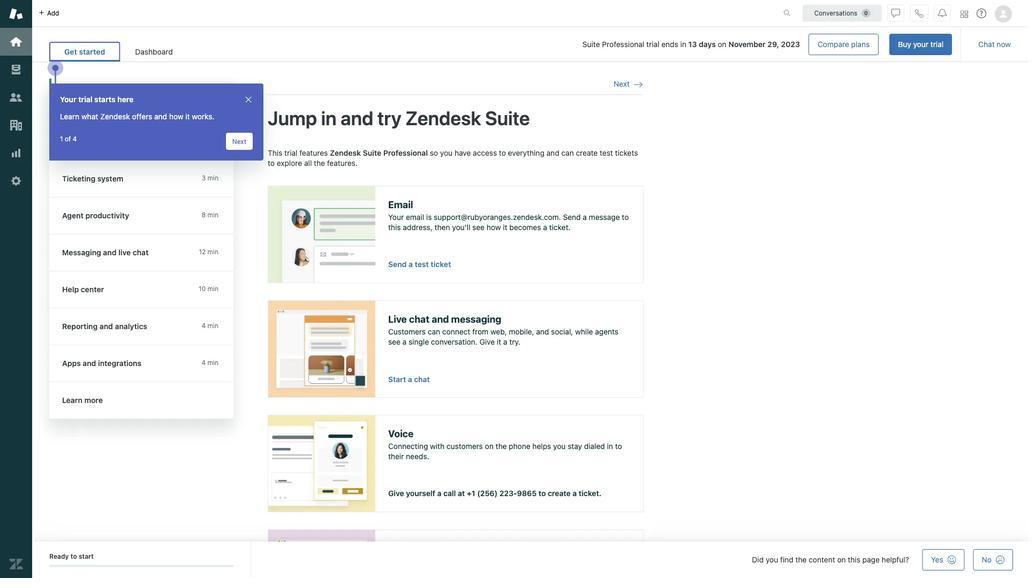 Task type: locate. For each thing, give the bounding box(es) containing it.
zendesk up features.
[[330, 148, 361, 157]]

your right buy
[[913, 40, 928, 49]]

dashboard
[[135, 47, 173, 56]]

on right days
[[718, 40, 726, 49]]

example of conversation inside of messaging and the customer is asking the agent about changing the size of the retail order. image
[[268, 301, 375, 397]]

0 horizontal spatial on
[[485, 442, 494, 451]]

can up the single
[[428, 327, 440, 336]]

1 horizontal spatial can
[[561, 148, 574, 157]]

0 vertical spatial chat
[[409, 313, 429, 325]]

and inside your trial starts here dialog
[[154, 112, 167, 121]]

create right 9865
[[548, 489, 571, 498]]

zendesk
[[405, 106, 481, 129], [100, 112, 130, 121], [330, 148, 361, 157]]

4
[[73, 135, 77, 142]]

0 vertical spatial create
[[576, 148, 598, 157]]

learn what zendesk offers and how it works.
[[60, 112, 214, 121]]

1 vertical spatial you
[[553, 442, 566, 451]]

give left yourself
[[388, 489, 404, 498]]

2 heading from the top
[[49, 198, 244, 235]]

email
[[388, 199, 413, 210]]

trial up explore
[[284, 148, 297, 157]]

create inside so you have access to everything and can create test tickets to explore all the features.
[[576, 148, 598, 157]]

0 horizontal spatial next
[[232, 138, 246, 145]]

is
[[426, 212, 432, 221]]

next
[[614, 80, 630, 88], [232, 138, 246, 145]]

1 horizontal spatial it
[[497, 338, 501, 346]]

0 horizontal spatial this
[[388, 223, 401, 232]]

customer support channels
[[75, 116, 175, 125]]

2 vertical spatial on
[[837, 556, 846, 564]]

zendesk inside content-title region
[[405, 106, 481, 129]]

your right "add"
[[91, 140, 106, 149]]

2 horizontal spatial the
[[795, 556, 807, 564]]

so
[[430, 148, 438, 157]]

you for so
[[440, 148, 453, 157]]

2 vertical spatial suite
[[363, 148, 381, 157]]

features
[[299, 148, 328, 157]]

see inside email your email is support@rubyoranges.zendesk.com. send a message to this address, then you'll see how it becomes a ticket.
[[472, 223, 485, 232]]

2 vertical spatial you
[[766, 556, 778, 564]]

1 horizontal spatial give
[[479, 338, 495, 346]]

1 vertical spatial chat
[[414, 375, 430, 384]]

a right start
[[408, 375, 412, 384]]

0 vertical spatial can
[[561, 148, 574, 157]]

main element
[[0, 0, 32, 578]]

you left stay
[[553, 442, 566, 451]]

2 vertical spatial it
[[497, 338, 501, 346]]

trial up what on the top of the page
[[78, 95, 92, 104]]

0 vertical spatial next
[[614, 80, 630, 88]]

a left ticket
[[409, 260, 413, 269]]

0 vertical spatial how
[[169, 112, 183, 121]]

your for add
[[91, 140, 106, 149]]

professional
[[602, 40, 644, 49], [383, 148, 428, 157]]

it down support@rubyoranges.zendesk.com.
[[503, 223, 507, 232]]

0 horizontal spatial zendesk
[[100, 112, 130, 121]]

days
[[699, 40, 716, 49]]

1 vertical spatial suite
[[485, 106, 530, 129]]

it inside your trial starts here dialog
[[185, 112, 190, 121]]

becomes
[[509, 223, 541, 232]]

1 horizontal spatial in
[[607, 442, 613, 451]]

try.
[[509, 338, 520, 346]]

1 horizontal spatial see
[[472, 223, 485, 232]]

1 vertical spatial on
[[485, 442, 494, 451]]

how left works.
[[169, 112, 183, 121]]

to right message
[[622, 212, 629, 221]]

0 horizontal spatial your
[[91, 140, 106, 149]]

create
[[576, 148, 598, 157], [548, 489, 571, 498]]

trial right buy
[[931, 40, 944, 49]]

ends
[[661, 40, 678, 49]]

+1
[[467, 489, 475, 498]]

0 vertical spatial send
[[563, 212, 581, 221]]

zendesk down starts
[[100, 112, 130, 121]]

2 horizontal spatial in
[[680, 40, 686, 49]]

2 vertical spatial in
[[607, 442, 613, 451]]

buy your trial button
[[889, 34, 952, 55]]

1 horizontal spatial next
[[614, 80, 630, 88]]

stay
[[568, 442, 582, 451]]

get
[[64, 47, 77, 56]]

ticket. right 'becomes'
[[549, 223, 570, 232]]

you inside so you have access to everything and can create test tickets to explore all the features.
[[440, 148, 453, 157]]

content-title region
[[268, 106, 643, 130]]

support@rubyoranges.zendesk.com.
[[434, 212, 561, 221]]

and right offers
[[154, 112, 167, 121]]

2 horizontal spatial zendesk
[[405, 106, 481, 129]]

chat up customers in the bottom of the page
[[409, 313, 429, 325]]

on inside "footer"
[[837, 556, 846, 564]]

on right content
[[837, 556, 846, 564]]

learn
[[60, 112, 79, 121]]

0 vertical spatial this
[[388, 223, 401, 232]]

agents
[[595, 327, 618, 336]]

0 vertical spatial your
[[913, 40, 928, 49]]

customers
[[447, 442, 483, 451]]

suite inside content-title region
[[485, 106, 530, 129]]

and right the everything
[[546, 148, 559, 157]]

your
[[62, 92, 79, 101], [60, 95, 76, 104], [388, 212, 404, 221]]

trial inside region
[[284, 148, 297, 157]]

in left 13
[[680, 40, 686, 49]]

0 horizontal spatial create
[[548, 489, 571, 498]]

see down customers in the bottom of the page
[[388, 338, 400, 346]]

1 horizontal spatial next button
[[614, 79, 643, 89]]

1 horizontal spatial zendesk
[[330, 148, 361, 157]]

0 horizontal spatial in
[[321, 106, 337, 129]]

0 horizontal spatial give
[[388, 489, 404, 498]]

a right 'becomes'
[[543, 223, 547, 232]]

send inside email your email is support@rubyoranges.zendesk.com. send a message to this address, then you'll see how it becomes a ticket.
[[563, 212, 581, 221]]

0 vertical spatial on
[[718, 40, 726, 49]]

ticket. down dialed
[[579, 489, 601, 498]]

in right 'jump'
[[321, 106, 337, 129]]

in inside content-title region
[[321, 106, 337, 129]]

tickets
[[615, 148, 638, 157]]

this left page
[[848, 556, 860, 564]]

test left ticket
[[415, 260, 429, 269]]

region
[[268, 148, 644, 578]]

1 vertical spatial how
[[487, 223, 501, 232]]

chat inside live chat and messaging customers can connect from web, mobile, and social, while agents see a single conversation. give it a try.
[[409, 313, 429, 325]]

zendesk support image
[[9, 7, 23, 21]]

jump in and try zendesk suite
[[268, 106, 530, 129]]

close image
[[244, 95, 253, 104]]

a
[[583, 212, 587, 221], [543, 223, 547, 232], [409, 260, 413, 269], [402, 338, 407, 346], [503, 338, 507, 346], [408, 375, 412, 384], [437, 489, 441, 498], [573, 489, 577, 498]]

0 horizontal spatial next button
[[226, 133, 253, 150]]

0 vertical spatial ticket.
[[549, 223, 570, 232]]

page
[[862, 556, 880, 564]]

progress-bar progress bar
[[49, 565, 233, 567]]

your inside email your email is support@rubyoranges.zendesk.com. send a message to this address, then you'll see how it becomes a ticket.
[[388, 212, 404, 221]]

you for did
[[766, 556, 778, 564]]

channels
[[143, 116, 175, 125]]

0 vertical spatial give
[[479, 338, 495, 346]]

chat
[[409, 313, 429, 325], [414, 375, 430, 384]]

you right so
[[440, 148, 453, 157]]

start
[[79, 553, 94, 560]]

conversations button
[[803, 5, 882, 22]]

1 vertical spatial ticket.
[[579, 489, 601, 498]]

started
[[79, 47, 105, 56]]

0 vertical spatial test
[[600, 148, 613, 157]]

now
[[997, 40, 1011, 49]]

1 vertical spatial the
[[496, 442, 507, 451]]

start
[[388, 375, 406, 384]]

1 vertical spatial professional
[[383, 148, 428, 157]]

to down this
[[268, 159, 275, 168]]

while
[[575, 327, 593, 336]]

test left "tickets"
[[600, 148, 613, 157]]

1 vertical spatial create
[[548, 489, 571, 498]]

compare plans button
[[809, 34, 879, 55]]

how inside your trial starts here dialog
[[169, 112, 183, 121]]

find
[[780, 556, 793, 564]]

customer support channels button
[[51, 109, 233, 133]]

did
[[752, 556, 764, 564]]

you right did
[[766, 556, 778, 564]]

tab list containing get started
[[49, 42, 188, 62]]

to inside voice connecting with customers on the phone helps you stay dialed in to their needs.
[[615, 442, 622, 451]]

0 vertical spatial in
[[680, 40, 686, 49]]

tab list
[[49, 42, 188, 62]]

0 horizontal spatial how
[[169, 112, 183, 121]]

your inside the 'your account' dropdown button
[[62, 92, 79, 101]]

the right 'all' at the left of the page
[[314, 159, 325, 168]]

your inside button
[[91, 140, 106, 149]]

0 horizontal spatial send
[[388, 260, 407, 269]]

did you find the content on this page helpful?
[[752, 556, 909, 564]]

1 vertical spatial in
[[321, 106, 337, 129]]

1 horizontal spatial create
[[576, 148, 598, 157]]

this left address, at the top left
[[388, 223, 401, 232]]

your for your trial starts here
[[60, 95, 76, 104]]

send
[[563, 212, 581, 221], [388, 260, 407, 269]]

1 vertical spatial it
[[503, 223, 507, 232]]

to right dialed
[[615, 442, 622, 451]]

0 horizontal spatial see
[[388, 338, 400, 346]]

chat now button
[[970, 34, 1019, 55]]

your trial starts here dialog
[[49, 84, 263, 161]]

0 horizontal spatial the
[[314, 159, 325, 168]]

0 horizontal spatial it
[[185, 112, 190, 121]]

0 vertical spatial you
[[440, 148, 453, 157]]

and
[[341, 106, 373, 129], [154, 112, 167, 121], [546, 148, 559, 157], [432, 313, 449, 325], [536, 327, 549, 336]]

0 vertical spatial see
[[472, 223, 485, 232]]

0 horizontal spatial professional
[[383, 148, 428, 157]]

0 horizontal spatial ticket.
[[549, 223, 570, 232]]

create left "tickets"
[[576, 148, 598, 157]]

voice
[[388, 428, 414, 439]]

1 vertical spatial next button
[[226, 133, 253, 150]]

zendesk image
[[9, 557, 23, 571]]

conversation.
[[431, 338, 477, 346]]

zendesk up so
[[405, 106, 481, 129]]

test
[[600, 148, 613, 157], [415, 260, 429, 269]]

ticket. inside email your email is support@rubyoranges.zendesk.com. send a message to this address, then you'll see how it becomes a ticket.
[[549, 223, 570, 232]]

a left call
[[437, 489, 441, 498]]

ticket
[[431, 260, 451, 269]]

0 horizontal spatial can
[[428, 327, 440, 336]]

how
[[169, 112, 183, 121], [487, 223, 501, 232]]

it left works.
[[185, 112, 190, 121]]

1 horizontal spatial suite
[[485, 106, 530, 129]]

1 horizontal spatial professional
[[602, 40, 644, 49]]

from
[[472, 327, 488, 336]]

0 horizontal spatial you
[[440, 148, 453, 157]]

section
[[196, 34, 952, 55]]

example of a help center article. image
[[268, 530, 375, 578]]

in right dialed
[[607, 442, 613, 451]]

0 horizontal spatial suite
[[363, 148, 381, 157]]

1 horizontal spatial you
[[553, 442, 566, 451]]

6 heading from the top
[[49, 345, 244, 382]]

1 horizontal spatial on
[[718, 40, 726, 49]]

admin image
[[9, 174, 23, 188]]

9865
[[517, 489, 537, 498]]

buy your trial
[[898, 40, 944, 49]]

heading
[[49, 161, 244, 198], [49, 198, 244, 235], [49, 235, 244, 271], [49, 271, 244, 308], [49, 308, 244, 345], [49, 345, 244, 382], [49, 382, 244, 419]]

trial inside your trial starts here dialog
[[78, 95, 92, 104]]

0 vertical spatial suite
[[582, 40, 600, 49]]

next button inside your trial starts here dialog
[[226, 133, 253, 150]]

223-
[[499, 489, 517, 498]]

send down address, at the top left
[[388, 260, 407, 269]]

1 vertical spatial see
[[388, 338, 400, 346]]

call
[[443, 489, 456, 498]]

to left start on the bottom left of page
[[71, 553, 77, 560]]

1 horizontal spatial send
[[563, 212, 581, 221]]

you
[[440, 148, 453, 157], [553, 442, 566, 451], [766, 556, 778, 564]]

0 horizontal spatial test
[[415, 260, 429, 269]]

can right the everything
[[561, 148, 574, 157]]

0 vertical spatial the
[[314, 159, 325, 168]]

suite inside region
[[363, 148, 381, 157]]

have
[[455, 148, 471, 157]]

account
[[80, 92, 110, 101]]

send a test ticket
[[388, 260, 451, 269]]

1 vertical spatial next
[[232, 138, 246, 145]]

see
[[472, 223, 485, 232], [388, 338, 400, 346]]

helps
[[532, 442, 551, 451]]

all
[[304, 159, 312, 168]]

reporting image
[[9, 146, 23, 160]]

the
[[314, 159, 325, 168], [496, 442, 507, 451], [795, 556, 807, 564]]

2 horizontal spatial on
[[837, 556, 846, 564]]

region containing email
[[268, 148, 644, 578]]

1 horizontal spatial test
[[600, 148, 613, 157]]

next button
[[614, 79, 643, 89], [226, 133, 253, 150]]

1 vertical spatial your
[[91, 140, 106, 149]]

2 horizontal spatial it
[[503, 223, 507, 232]]

it down web,
[[497, 338, 501, 346]]

1 horizontal spatial how
[[487, 223, 501, 232]]

your inside your trial starts here dialog
[[60, 95, 76, 104]]

November 29, 2023 text field
[[728, 40, 800, 49]]

it inside live chat and messaging customers can connect from web, mobile, and social, while agents see a single conversation. give it a try.
[[497, 338, 501, 346]]

1 vertical spatial can
[[428, 327, 440, 336]]

professional left ends
[[602, 40, 644, 49]]

give down from at the left of the page
[[479, 338, 495, 346]]

the left phone
[[496, 442, 507, 451]]

chat right start
[[414, 375, 430, 384]]

give
[[479, 338, 495, 346], [388, 489, 404, 498]]

and left try
[[341, 106, 373, 129]]

chat now
[[978, 40, 1011, 49]]

team
[[108, 140, 125, 149]]

footer
[[32, 542, 1028, 578]]

1 horizontal spatial your
[[913, 40, 928, 49]]

so you have access to everything and can create test tickets to explore all the features.
[[268, 148, 638, 168]]

yes button
[[922, 549, 965, 571]]

next inside 1 of 4 next
[[232, 138, 246, 145]]

your for buy
[[913, 40, 928, 49]]

1 horizontal spatial this
[[848, 556, 860, 564]]

on right customers
[[485, 442, 494, 451]]

helpful?
[[882, 556, 909, 564]]

0 vertical spatial it
[[185, 112, 190, 121]]

2 vertical spatial the
[[795, 556, 807, 564]]

see right you'll
[[472, 223, 485, 232]]

1 horizontal spatial the
[[496, 442, 507, 451]]

and up "connect"
[[432, 313, 449, 325]]

can inside live chat and messaging customers can connect from web, mobile, and social, while agents see a single conversation. give it a try.
[[428, 327, 440, 336]]

send left message
[[563, 212, 581, 221]]

your inside button
[[913, 40, 928, 49]]

the right find
[[795, 556, 807, 564]]

professional left so
[[383, 148, 428, 157]]

how down support@rubyoranges.zendesk.com.
[[487, 223, 501, 232]]

it inside email your email is support@rubyoranges.zendesk.com. send a message to this address, then you'll see how it becomes a ticket.
[[503, 223, 507, 232]]

then
[[435, 223, 450, 232]]

1 vertical spatial give
[[388, 489, 404, 498]]

can
[[561, 148, 574, 157], [428, 327, 440, 336]]

2 horizontal spatial you
[[766, 556, 778, 564]]



Task type: vqa. For each thing, say whether or not it's contained in the screenshot.
In in section
yes



Task type: describe. For each thing, give the bounding box(es) containing it.
no
[[982, 556, 992, 564]]

yes
[[931, 556, 943, 564]]

of
[[65, 135, 71, 142]]

suite professional trial ends in 13 days on november 29, 2023
[[582, 40, 800, 49]]

chat inside button
[[414, 375, 430, 384]]

customers
[[388, 327, 426, 336]]

works.
[[192, 112, 214, 121]]

try
[[377, 106, 401, 129]]

get started image
[[9, 35, 23, 49]]

your account heading
[[49, 79, 233, 109]]

social,
[[551, 327, 573, 336]]

jump
[[268, 106, 317, 129]]

starts
[[94, 95, 115, 104]]

example of how the agent accepts an incoming phone call as well as how to log the details of the call. image
[[268, 415, 375, 512]]

add
[[75, 140, 89, 149]]

live
[[388, 313, 407, 325]]

example of email conversation inside of the ticketing system and the customer is asking the agent about reimbursement policy. image
[[268, 186, 375, 283]]

0 vertical spatial next button
[[614, 79, 643, 89]]

get help image
[[977, 9, 986, 18]]

your trial starts here
[[60, 95, 134, 104]]

footer containing did you find the content on this page helpful?
[[32, 542, 1028, 578]]

offers
[[132, 112, 152, 121]]

give inside live chat and messaging customers can connect from web, mobile, and social, while agents see a single conversation. give it a try.
[[479, 338, 495, 346]]

test inside so you have access to everything and can create test tickets to explore all the features.
[[600, 148, 613, 157]]

your account
[[62, 92, 110, 101]]

with
[[430, 442, 445, 451]]

your account button
[[49, 79, 231, 109]]

ready
[[49, 553, 69, 560]]

address,
[[403, 223, 433, 232]]

can inside so you have access to everything and can create test tickets to explore all the features.
[[561, 148, 574, 157]]

chat
[[978, 40, 995, 49]]

1 vertical spatial send
[[388, 260, 407, 269]]

13
[[688, 40, 697, 49]]

connecting
[[388, 442, 428, 451]]

1 of 4 next
[[60, 135, 246, 145]]

voice connecting with customers on the phone helps you stay dialed in to their needs.
[[388, 428, 622, 461]]

support
[[112, 116, 141, 125]]

you'll
[[452, 223, 470, 232]]

views image
[[9, 63, 23, 77]]

features.
[[327, 159, 358, 168]]

single
[[409, 338, 429, 346]]

4 heading from the top
[[49, 271, 244, 308]]

web,
[[490, 327, 507, 336]]

in inside voice connecting with customers on the phone helps you stay dialed in to their needs.
[[607, 442, 613, 451]]

a left message
[[583, 212, 587, 221]]

5 heading from the top
[[49, 308, 244, 345]]

get started
[[64, 47, 105, 56]]

needs.
[[406, 452, 429, 461]]

dashboard tab
[[120, 42, 188, 62]]

trial inside buy your trial button
[[931, 40, 944, 49]]

this trial features zendesk suite professional
[[268, 148, 428, 157]]

email your email is support@rubyoranges.zendesk.com. send a message to this address, then you'll see how it becomes a ticket.
[[388, 199, 629, 232]]

connect
[[442, 327, 470, 336]]

professional inside region
[[383, 148, 428, 157]]

to right the access
[[499, 148, 506, 157]]

1 vertical spatial this
[[848, 556, 860, 564]]

how inside email your email is support@rubyoranges.zendesk.com. send a message to this address, then you'll see how it becomes a ticket.
[[487, 223, 501, 232]]

29,
[[768, 40, 779, 49]]

conversations
[[814, 9, 857, 17]]

access
[[473, 148, 497, 157]]

this inside email your email is support@rubyoranges.zendesk.com. send a message to this address, then you'll see how it becomes a ticket.
[[388, 223, 401, 232]]

to inside email your email is support@rubyoranges.zendesk.com. send a message to this address, then you'll see how it becomes a ticket.
[[622, 212, 629, 221]]

to right 9865
[[539, 489, 546, 498]]

1 horizontal spatial ticket.
[[579, 489, 601, 498]]

zendesk inside your trial starts here dialog
[[100, 112, 130, 121]]

you inside voice connecting with customers on the phone helps you stay dialed in to their needs.
[[553, 442, 566, 451]]

and inside content-title region
[[341, 106, 373, 129]]

compare plans
[[818, 40, 870, 49]]

their
[[388, 452, 404, 461]]

a left try.
[[503, 338, 507, 346]]

message
[[589, 212, 620, 221]]

live chat and messaging customers can connect from web, mobile, and social, while agents see a single conversation. give it a try.
[[388, 313, 618, 346]]

3 heading from the top
[[49, 235, 244, 271]]

phone
[[509, 442, 530, 451]]

(256)
[[477, 489, 498, 498]]

add your team button
[[51, 133, 233, 156]]

customers image
[[9, 90, 23, 104]]

1 vertical spatial test
[[415, 260, 429, 269]]

content
[[809, 556, 835, 564]]

customer
[[75, 116, 110, 125]]

what
[[81, 112, 98, 121]]

section containing compare plans
[[196, 34, 952, 55]]

and left social,
[[536, 327, 549, 336]]

organizations image
[[9, 118, 23, 132]]

start a chat button
[[388, 375, 430, 384]]

give yourself a call at +1 (256) 223-9865 to create a ticket.
[[388, 489, 601, 498]]

no button
[[973, 549, 1013, 571]]

messaging
[[451, 313, 501, 325]]

explore
[[277, 159, 302, 168]]

email
[[406, 212, 424, 221]]

the inside voice connecting with customers on the phone helps you stay dialed in to their needs.
[[496, 442, 507, 451]]

your for your account
[[62, 92, 79, 101]]

a inside button
[[408, 375, 412, 384]]

this
[[268, 148, 282, 157]]

0 vertical spatial professional
[[602, 40, 644, 49]]

add your team
[[75, 140, 125, 149]]

zendesk products image
[[961, 10, 968, 18]]

plans
[[851, 40, 870, 49]]

on inside voice connecting with customers on the phone helps you stay dialed in to their needs.
[[485, 442, 494, 451]]

the inside so you have access to everything and can create test tickets to explore all the features.
[[314, 159, 325, 168]]

and inside so you have access to everything and can create test tickets to explore all the features.
[[546, 148, 559, 157]]

trial left ends
[[646, 40, 659, 49]]

a down customers in the bottom of the page
[[402, 338, 407, 346]]

a down stay
[[573, 489, 577, 498]]

see inside live chat and messaging customers can connect from web, mobile, and social, while agents see a single conversation. give it a try.
[[388, 338, 400, 346]]

everything
[[508, 148, 544, 157]]

2 horizontal spatial suite
[[582, 40, 600, 49]]

at
[[458, 489, 465, 498]]

7 heading from the top
[[49, 382, 244, 419]]

1 heading from the top
[[49, 161, 244, 198]]

november
[[728, 40, 766, 49]]

yourself
[[406, 489, 435, 498]]



